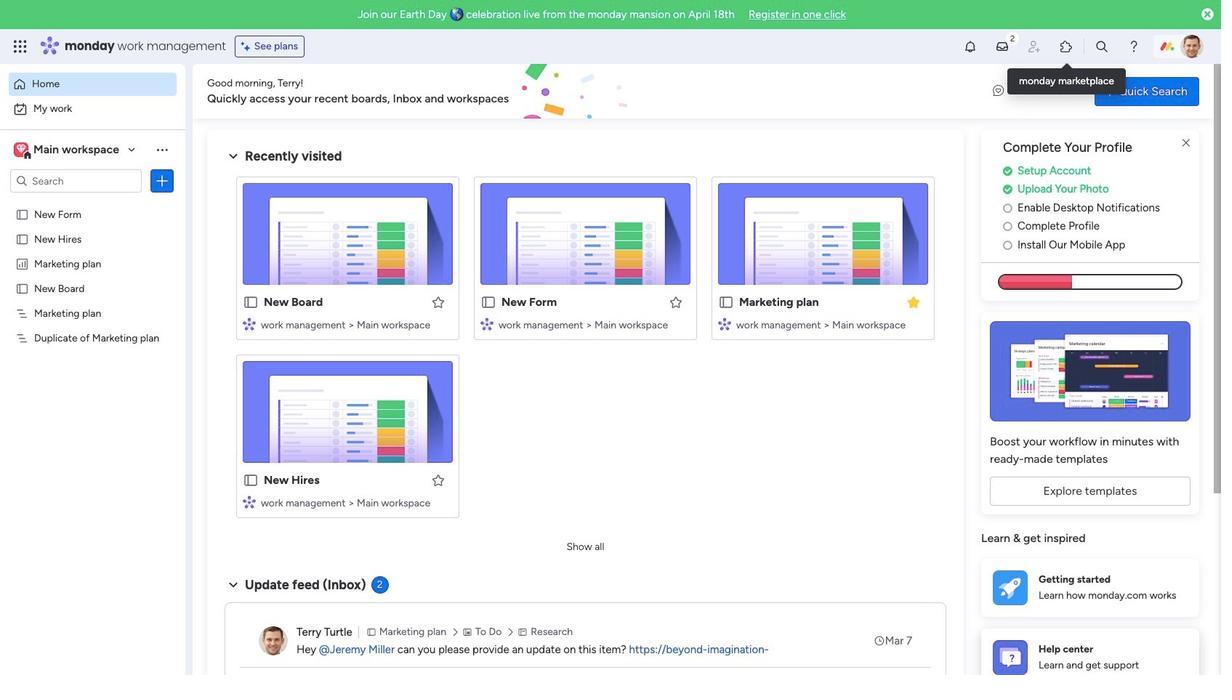 Task type: locate. For each thing, give the bounding box(es) containing it.
public board image
[[15, 281, 29, 295], [243, 294, 259, 310], [481, 294, 497, 310], [243, 473, 259, 489]]

0 vertical spatial option
[[9, 73, 177, 96]]

getting started element
[[982, 559, 1200, 617]]

public board image
[[15, 207, 29, 221], [15, 232, 29, 246], [718, 294, 734, 310]]

1 add to favorites image from the top
[[431, 295, 446, 309]]

monday marketplace image
[[1059, 39, 1074, 54]]

help center element
[[982, 629, 1200, 675]]

2 image
[[1006, 30, 1019, 46]]

2 vertical spatial option
[[0, 201, 185, 204]]

search everything image
[[1095, 39, 1110, 54]]

terry turtle image
[[1181, 35, 1204, 58], [259, 627, 288, 656]]

public dashboard image
[[15, 257, 29, 270]]

1 horizontal spatial terry turtle image
[[1181, 35, 1204, 58]]

notifications image
[[963, 39, 978, 54]]

check circle image
[[1003, 166, 1013, 177]]

2 vertical spatial public board image
[[718, 294, 734, 310]]

1 vertical spatial circle o image
[[1003, 240, 1013, 251]]

add to favorites image
[[431, 295, 446, 309], [431, 473, 446, 488]]

update feed image
[[995, 39, 1010, 54]]

Search in workspace field
[[31, 173, 121, 189]]

2 add to favorites image from the top
[[431, 473, 446, 488]]

0 vertical spatial circle o image
[[1003, 221, 1013, 232]]

0 horizontal spatial terry turtle image
[[259, 627, 288, 656]]

1 vertical spatial add to favorites image
[[431, 473, 446, 488]]

v2 bolt switch image
[[1107, 83, 1115, 99]]

public board image for 2nd add to favorites icon from the bottom
[[243, 294, 259, 310]]

1 vertical spatial option
[[9, 97, 177, 121]]

0 vertical spatial add to favorites image
[[431, 295, 446, 309]]

1 circle o image from the top
[[1003, 221, 1013, 232]]

option
[[9, 73, 177, 96], [9, 97, 177, 121], [0, 201, 185, 204]]

workspace image
[[16, 142, 26, 158]]

help image
[[1127, 39, 1142, 54]]

circle o image
[[1003, 221, 1013, 232], [1003, 240, 1013, 251]]

circle o image
[[1003, 203, 1013, 214]]

list box
[[0, 199, 185, 546]]



Task type: vqa. For each thing, say whether or not it's contained in the screenshot.
leftmost Add to favorites icon
no



Task type: describe. For each thing, give the bounding box(es) containing it.
public board image for 1st add to favorites icon from the bottom of the the quick search results list box
[[243, 473, 259, 489]]

check circle image
[[1003, 184, 1013, 195]]

2 element
[[371, 577, 389, 594]]

public board image for add to favorites image
[[481, 294, 497, 310]]

1 vertical spatial public board image
[[15, 232, 29, 246]]

see plans image
[[241, 39, 254, 55]]

options image
[[155, 174, 169, 188]]

remove from favorites image
[[907, 295, 921, 309]]

0 vertical spatial public board image
[[15, 207, 29, 221]]

select product image
[[13, 39, 28, 54]]

dapulse x slim image
[[1178, 135, 1195, 152]]

0 vertical spatial terry turtle image
[[1181, 35, 1204, 58]]

templates image image
[[995, 322, 1187, 422]]

quick search results list box
[[225, 165, 947, 536]]

v2 user feedback image
[[993, 83, 1004, 99]]

add to favorites image
[[669, 295, 683, 309]]

workspace selection element
[[14, 141, 121, 160]]

1 vertical spatial terry turtle image
[[259, 627, 288, 656]]

workspace image
[[14, 142, 28, 158]]

2 circle o image from the top
[[1003, 240, 1013, 251]]

public board image inside the quick search results list box
[[718, 294, 734, 310]]

close recently visited image
[[225, 148, 242, 165]]

workspace options image
[[155, 142, 169, 157]]

close update feed (inbox) image
[[225, 577, 242, 594]]



